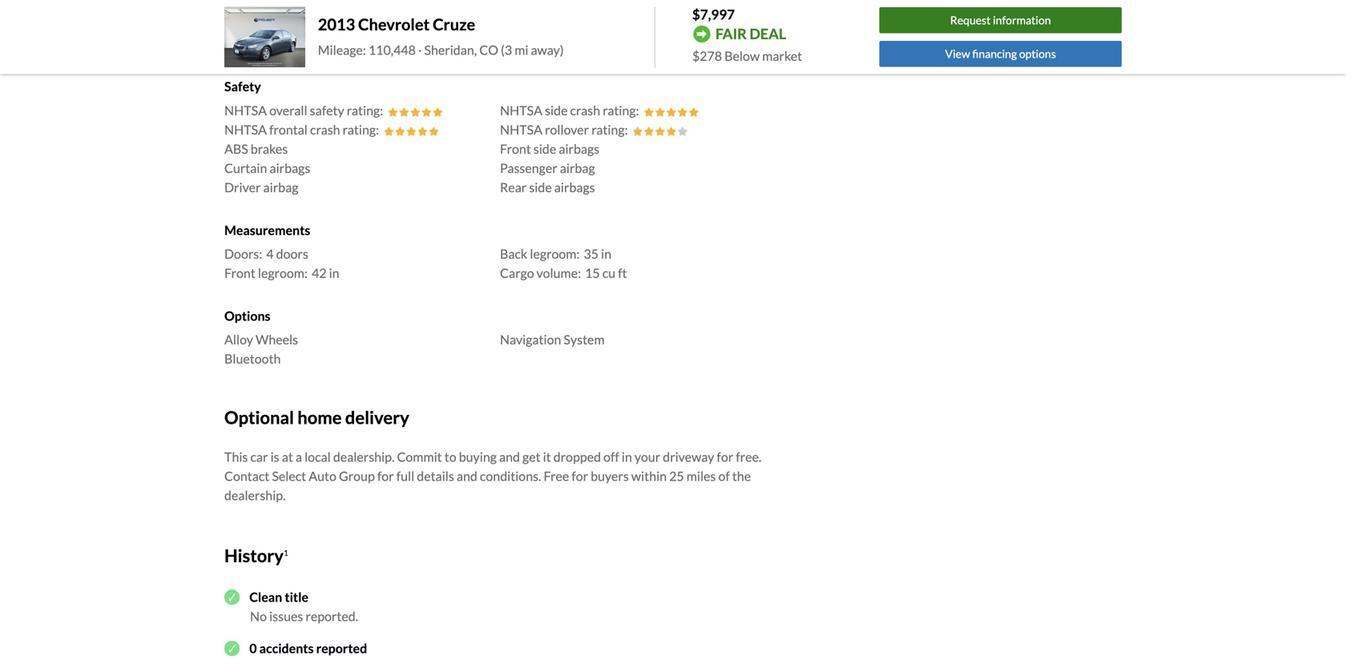 Task type: vqa. For each thing, say whether or not it's contained in the screenshot.
OFF
yes



Task type: locate. For each thing, give the bounding box(es) containing it.
1 vertical spatial airbag
[[263, 179, 299, 195]]

0 horizontal spatial crash
[[310, 122, 340, 137]]

title
[[285, 589, 309, 605]]

0 vertical spatial crash
[[570, 102, 600, 118]]

0 vertical spatial legroom:
[[530, 246, 580, 262]]

within
[[632, 469, 667, 484]]

crash
[[570, 102, 600, 118], [310, 122, 340, 137]]

1 vertical spatial crash
[[310, 122, 340, 137]]

select
[[272, 469, 306, 484]]

·
[[418, 42, 422, 58]]

front up passenger at the top left
[[500, 141, 531, 157]]

options
[[1020, 47, 1056, 60]]

nhtsa
[[224, 102, 267, 118], [500, 102, 543, 118], [224, 122, 267, 137], [500, 122, 543, 137]]

1 horizontal spatial legroom:
[[530, 246, 580, 262]]

nhtsa for nhtsa frontal crash rating:
[[224, 122, 267, 137]]

and down the buying
[[457, 469, 478, 484]]

0 vertical spatial side
[[545, 102, 568, 118]]

0 vertical spatial and
[[499, 449, 520, 465]]

nhtsa side crash rating:
[[500, 102, 639, 118]]

legroom:
[[530, 246, 580, 262], [258, 265, 308, 281]]

for up the of on the bottom of the page
[[717, 449, 734, 465]]

cu
[[603, 265, 616, 281]]

history
[[224, 546, 284, 566]]

view financing options button
[[880, 41, 1122, 67]]

for
[[717, 449, 734, 465], [377, 469, 394, 484], [572, 469, 588, 484]]

0 horizontal spatial dealership.
[[224, 488, 286, 503]]

2 vertical spatial side
[[529, 179, 552, 195]]

driveway
[[663, 449, 715, 465]]

0 vertical spatial in
[[601, 246, 612, 262]]

at
[[282, 449, 293, 465]]

and up conditions.
[[499, 449, 520, 465]]

nhtsa up nhtsa rollover rating:
[[500, 102, 543, 118]]

airbags inside abs brakes curtain airbags driver airbag
[[270, 160, 310, 176]]

side for crash
[[545, 102, 568, 118]]

1 horizontal spatial crash
[[570, 102, 600, 118]]

rollover
[[545, 122, 589, 137]]

rating: down safety
[[343, 122, 379, 137]]

brakes
[[251, 141, 288, 157]]

rating: right safety
[[347, 102, 383, 118]]

front inside doors: 4 doors front legroom: 42 in
[[224, 265, 256, 281]]

rating:
[[347, 102, 383, 118], [603, 102, 639, 118], [343, 122, 379, 137], [592, 122, 628, 137]]

0 horizontal spatial legroom:
[[258, 265, 308, 281]]

0 horizontal spatial front
[[224, 265, 256, 281]]

clean
[[249, 589, 282, 605]]

$7,997
[[693, 6, 735, 22]]

1 horizontal spatial front
[[500, 141, 531, 157]]

optional
[[224, 407, 294, 428]]

is
[[271, 449, 279, 465]]

driver
[[224, 179, 261, 195]]

nhtsa up abs
[[224, 122, 267, 137]]

front
[[500, 141, 531, 157], [224, 265, 256, 281]]

request information
[[951, 13, 1051, 27]]

full
[[397, 469, 415, 484]]

cruze
[[433, 15, 475, 34]]

dealership. up group
[[333, 449, 395, 465]]

volume:
[[537, 265, 581, 281]]

in right 42
[[329, 265, 340, 281]]

in inside 'back legroom: 35 in cargo volume: 15 cu ft'
[[601, 246, 612, 262]]

contact
[[224, 469, 270, 484]]

in right 35
[[601, 246, 612, 262]]

2 horizontal spatial in
[[622, 449, 632, 465]]

drive
[[364, 36, 396, 51]]

airbag right driver
[[263, 179, 299, 195]]

nhtsa down safety at left top
[[224, 102, 267, 118]]

doors: 4 doors front legroom: 42 in
[[224, 246, 340, 281]]

airbag
[[560, 160, 595, 176], [263, 179, 299, 195]]

transmission:
[[224, 17, 301, 32]]

group
[[339, 469, 375, 484]]

airbag down rollover
[[560, 160, 595, 176]]

a
[[296, 449, 302, 465]]

legroom: inside doors: 4 doors front legroom: 42 in
[[258, 265, 308, 281]]

side
[[545, 102, 568, 118], [534, 141, 557, 157], [529, 179, 552, 195]]

nhtsa for nhtsa overall safety rating:
[[224, 102, 267, 118]]

and
[[499, 449, 520, 465], [457, 469, 478, 484]]

details
[[417, 469, 454, 484]]

dealership. down contact
[[224, 488, 286, 503]]

view financing options
[[946, 47, 1056, 60]]

crash for frontal
[[310, 122, 340, 137]]

0 horizontal spatial for
[[377, 469, 394, 484]]

back
[[500, 246, 528, 262]]

crash down safety
[[310, 122, 340, 137]]

abs
[[224, 141, 248, 157]]

1 vertical spatial front
[[224, 265, 256, 281]]

rear
[[500, 179, 527, 195]]

rating: up nhtsa rollover rating:
[[603, 102, 639, 118]]

in right off
[[622, 449, 632, 465]]

nhtsa for nhtsa rollover rating:
[[500, 122, 543, 137]]

legroom: up volume:
[[530, 246, 580, 262]]

0 vertical spatial airbag
[[560, 160, 595, 176]]

$278
[[693, 48, 722, 64]]

no issues reported.
[[250, 609, 358, 624]]

conditions.
[[480, 469, 541, 484]]

ft
[[618, 265, 627, 281]]

2 vertical spatial in
[[622, 449, 632, 465]]

fair deal
[[716, 25, 787, 43]]

nhtsa up passenger at the top left
[[500, 122, 543, 137]]

in
[[601, 246, 612, 262], [329, 265, 340, 281], [622, 449, 632, 465]]

away)
[[531, 42, 564, 58]]

side up nhtsa rollover rating:
[[545, 102, 568, 118]]

1 vertical spatial in
[[329, 265, 340, 281]]

legroom: inside 'back legroom: 35 in cargo volume: 15 cu ft'
[[530, 246, 580, 262]]

2013
[[318, 15, 355, 34]]

safety
[[310, 102, 344, 118]]

airbags down rollover
[[559, 141, 600, 157]]

request
[[951, 13, 991, 27]]

crash up rollover
[[570, 102, 600, 118]]

0 horizontal spatial and
[[457, 469, 478, 484]]

1 vertical spatial side
[[534, 141, 557, 157]]

1
[[284, 548, 288, 558]]

1 vertical spatial legroom:
[[258, 265, 308, 281]]

doors
[[276, 246, 308, 262]]

0 horizontal spatial airbag
[[263, 179, 299, 195]]

1 horizontal spatial dealership.
[[333, 449, 395, 465]]

nhtsa for nhtsa side crash rating:
[[500, 102, 543, 118]]

42
[[312, 265, 327, 281]]

1 vertical spatial airbags
[[270, 160, 310, 176]]

market
[[763, 48, 803, 64]]

1 horizontal spatial airbag
[[560, 160, 595, 176]]

airbags down brakes
[[270, 160, 310, 176]]

0 vertical spatial airbags
[[559, 141, 600, 157]]

off
[[604, 449, 620, 465]]

to
[[445, 449, 457, 465]]

get
[[523, 449, 541, 465]]

system
[[564, 332, 605, 348]]

2 vertical spatial airbags
[[555, 179, 595, 195]]

2013 chevrolet cruze image
[[224, 7, 305, 67]]

front down doors:
[[224, 265, 256, 281]]

the
[[733, 469, 751, 484]]

1 horizontal spatial for
[[572, 469, 588, 484]]

1 horizontal spatial in
[[601, 246, 612, 262]]

airbags down passenger at the top left
[[555, 179, 595, 195]]

reported.
[[306, 609, 358, 624]]

alloy wheels bluetooth
[[224, 332, 298, 367]]

0 horizontal spatial in
[[329, 265, 340, 281]]

rating: for nhtsa side crash rating:
[[603, 102, 639, 118]]

1 vertical spatial dealership.
[[224, 488, 286, 503]]

doors:
[[224, 246, 262, 262]]

side down passenger at the top left
[[529, 179, 552, 195]]

rating: right rollover
[[592, 122, 628, 137]]

speed
[[317, 17, 351, 32]]

bluetooth
[[224, 351, 281, 367]]

1 horizontal spatial and
[[499, 449, 520, 465]]

for left full at left bottom
[[377, 469, 394, 484]]

0 vertical spatial front
[[500, 141, 531, 157]]

1 vertical spatial and
[[457, 469, 478, 484]]

crash for side
[[570, 102, 600, 118]]

safety
[[224, 79, 261, 94]]

side up passenger at the top left
[[534, 141, 557, 157]]

dealership.
[[333, 449, 395, 465], [224, 488, 286, 503]]

automatic
[[354, 17, 413, 32]]

for down the dropped on the bottom left of the page
[[572, 469, 588, 484]]

passenger
[[500, 160, 558, 176]]

legroom: down doors
[[258, 265, 308, 281]]



Task type: describe. For each thing, give the bounding box(es) containing it.
clean title
[[249, 589, 309, 605]]

of
[[719, 469, 730, 484]]

nhtsa frontal crash rating:
[[224, 122, 379, 137]]

delivery
[[345, 407, 410, 428]]

airbag inside abs brakes curtain airbags driver airbag
[[263, 179, 299, 195]]

rating: for nhtsa overall safety rating:
[[347, 102, 383, 118]]

airbag inside "front side airbags passenger airbag rear side airbags"
[[560, 160, 595, 176]]

accidents
[[259, 641, 314, 656]]

4
[[266, 246, 274, 262]]

car
[[250, 449, 268, 465]]

(3
[[501, 42, 512, 58]]

history 1
[[224, 546, 288, 566]]

2 horizontal spatial for
[[717, 449, 734, 465]]

issues
[[269, 609, 303, 624]]

free.
[[736, 449, 762, 465]]

sheridan,
[[424, 42, 477, 58]]

financing
[[973, 47, 1017, 60]]

2013 chevrolet cruze mileage: 110,448 · sheridan, co (3 mi away)
[[318, 15, 564, 58]]

vdpcheck image
[[224, 590, 240, 605]]

chevrolet
[[358, 15, 430, 34]]

in inside this car is at a local dealership. commit to buying and get it dropped off in your driveway for free. contact select auto group for full details and conditions. free for buyers within 25 miles of the dealership.
[[622, 449, 632, 465]]

buying
[[459, 449, 497, 465]]

mileage:
[[318, 42, 366, 58]]

rating: for nhtsa frontal crash rating:
[[343, 122, 379, 137]]

measurements
[[224, 222, 310, 238]]

abs brakes curtain airbags driver airbag
[[224, 141, 310, 195]]

reported
[[316, 641, 367, 656]]

this car is at a local dealership. commit to buying and get it dropped off in your driveway for free. contact select auto group for full details and conditions. free for buyers within 25 miles of the dealership.
[[224, 449, 762, 503]]

0
[[249, 641, 257, 656]]

local
[[305, 449, 331, 465]]

buyers
[[591, 469, 629, 484]]

alloy
[[224, 332, 253, 348]]

vdpcheck image
[[224, 641, 240, 656]]

0 vertical spatial dealership.
[[333, 449, 395, 465]]

navigation
[[500, 332, 561, 348]]

35
[[584, 246, 599, 262]]

optional home delivery
[[224, 407, 410, 428]]

commit
[[397, 449, 442, 465]]

information
[[993, 13, 1051, 27]]

free
[[544, 469, 569, 484]]

25
[[669, 469, 684, 484]]

6-
[[305, 17, 317, 32]]

fair
[[716, 25, 747, 43]]

110,448
[[369, 42, 416, 58]]

auto
[[309, 469, 337, 484]]

this
[[224, 449, 248, 465]]

co
[[480, 42, 499, 58]]

in inside doors: 4 doors front legroom: 42 in
[[329, 265, 340, 281]]

below
[[725, 48, 760, 64]]

horsepower:
[[500, 36, 574, 51]]

frontal
[[269, 122, 308, 137]]

miles
[[687, 469, 716, 484]]

transmission: 6-speed automatic drivetrain: front-wheel drive
[[224, 17, 413, 51]]

drivetrain:
[[224, 36, 286, 51]]

request information button
[[880, 7, 1122, 33]]

cargo
[[500, 265, 534, 281]]

it
[[543, 449, 551, 465]]

deal
[[750, 25, 787, 43]]

dropped
[[554, 449, 601, 465]]

view
[[946, 47, 971, 60]]

your
[[635, 449, 661, 465]]

wheels
[[256, 332, 298, 348]]

0 accidents reported
[[249, 641, 367, 656]]

back legroom: 35 in cargo volume: 15 cu ft
[[500, 246, 627, 281]]

nhtsa overall safety rating:
[[224, 102, 383, 118]]

wheel
[[325, 36, 362, 51]]

front inside "front side airbags passenger airbag rear side airbags"
[[500, 141, 531, 157]]

front-
[[290, 36, 325, 51]]

side for airbags
[[534, 141, 557, 157]]

curtain
[[224, 160, 267, 176]]

mi
[[515, 42, 529, 58]]

home
[[298, 407, 342, 428]]

no
[[250, 609, 267, 624]]

front side airbags passenger airbag rear side airbags
[[500, 141, 600, 195]]

navigation system
[[500, 332, 605, 348]]



